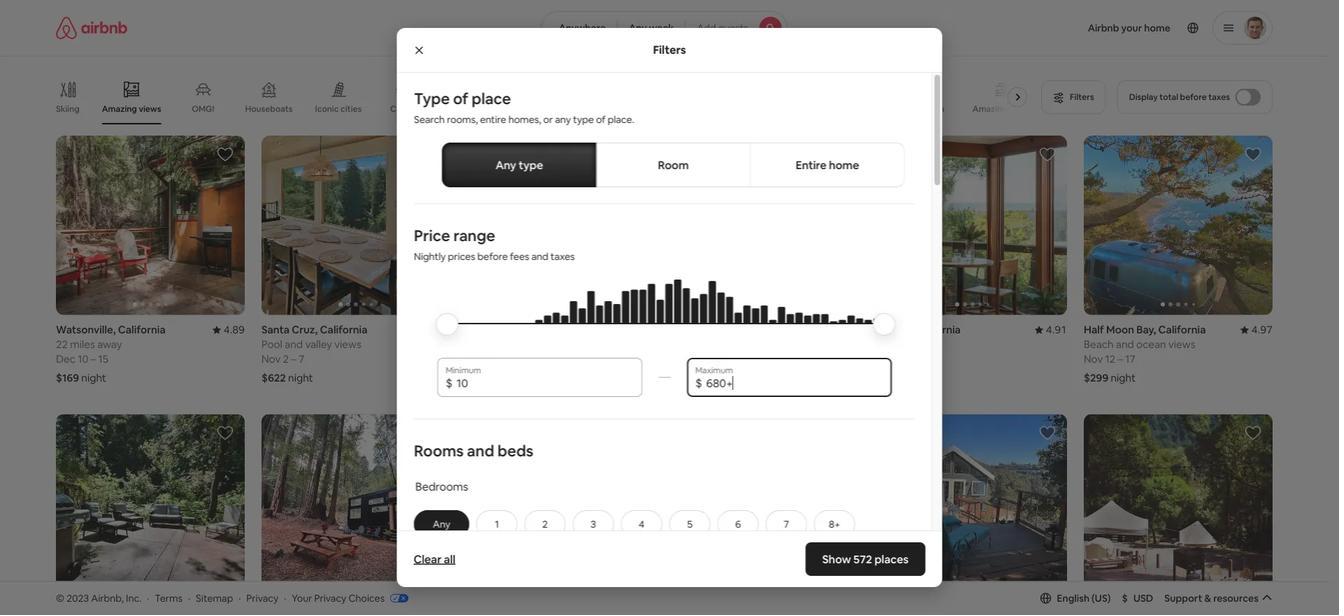 Task type: locate. For each thing, give the bounding box(es) containing it.
none search field containing anywhere
[[541, 11, 788, 45]]

any up clear all
[[433, 518, 450, 531]]

nov for nov 2 – 7
[[262, 353, 281, 366]]

1 horizontal spatial amazing
[[973, 104, 1008, 114]]

california inside half moon bay, california beach and ocean views nov 12 – 17 $299 night
[[1159, 323, 1206, 337]]

0 horizontal spatial 10
[[78, 353, 88, 366]]

anywhere
[[559, 22, 606, 34]]

– right 9
[[701, 353, 707, 366]]

place.
[[607, 113, 634, 126]]

2 los from the left
[[673, 323, 690, 337]]

5 california from the left
[[913, 323, 961, 337]]

· right terms
[[188, 592, 190, 605]]

$289
[[673, 371, 697, 385]]

5.0
[[436, 323, 450, 337]]

6 – from the left
[[1118, 353, 1123, 366]]

any down entire at left
[[495, 158, 516, 172]]

2 10 from the left
[[504, 353, 515, 366]]

2 horizontal spatial any
[[629, 22, 647, 34]]

1 vertical spatial 3
[[590, 518, 596, 531]]

1 horizontal spatial 3
[[900, 353, 906, 366]]

0 horizontal spatial $
[[446, 376, 452, 390]]

gatos, up the mountain
[[486, 323, 519, 337]]

and down moon
[[1116, 338, 1134, 351]]

7 down the 'cruz,' in the bottom left of the page
[[299, 353, 304, 366]]

amazing left pools
[[973, 104, 1008, 114]]

los gatos, california
[[673, 323, 774, 337]]

572
[[854, 552, 872, 567]]

– down the 'cruz,' in the bottom left of the page
[[291, 353, 296, 366]]

show map button
[[618, 520, 711, 554]]

$175
[[467, 371, 490, 385]]

gatos, for los gatos, california mountain and ocean views nov 5 – 10 $175
[[486, 323, 519, 337]]

0 horizontal spatial gatos,
[[486, 323, 519, 337]]

type right 'any'
[[573, 113, 594, 126]]

1 horizontal spatial los
[[673, 323, 690, 337]]

gatos, inside los gatos, california mountain and ocean views nov 5 – 10 $175
[[486, 323, 519, 337]]

© 2023 airbnb, inc. ·
[[56, 592, 149, 605]]

1 horizontal spatial gatos,
[[692, 323, 724, 337]]

0 vertical spatial 3
[[900, 353, 906, 366]]

1 horizontal spatial dec
[[879, 353, 898, 366]]

any week
[[629, 22, 674, 34]]

1 horizontal spatial 5
[[687, 518, 692, 531]]

night right '$622'
[[288, 371, 313, 385]]

sitemap
[[196, 592, 233, 605]]

1 horizontal spatial nov
[[467, 353, 486, 366]]

2 vertical spatial any
[[433, 518, 450, 531]]

– left the 17
[[1118, 353, 1123, 366]]

3 right 2 'button'
[[590, 518, 596, 531]]

beach
[[1084, 338, 1114, 351]]

night down the 17
[[1111, 371, 1136, 385]]

4 · from the left
[[284, 592, 286, 605]]

0 horizontal spatial 7
[[299, 353, 304, 366]]

add to wishlist: soquel, california image
[[217, 425, 234, 442]]

any inside button
[[433, 518, 450, 531]]

1 vertical spatial before
[[477, 250, 508, 263]]

1 horizontal spatial of
[[596, 113, 605, 126]]

5 right map
[[687, 518, 692, 531]]

0 horizontal spatial 5
[[489, 353, 494, 366]]

3 california from the left
[[521, 323, 569, 337]]

taxes right total
[[1209, 92, 1230, 102]]

cities
[[341, 103, 362, 114]]

3
[[900, 353, 906, 366], [590, 518, 596, 531]]

0 horizontal spatial taxes
[[550, 250, 575, 263]]

type of place search rooms, entire homes, or any type of place.
[[414, 88, 634, 126]]

night down 15
[[81, 371, 106, 385]]

california up $ text box
[[727, 323, 774, 337]]

before right total
[[1180, 92, 1207, 102]]

most stays cost more than $170 per night. image
[[448, 280, 881, 363]]

– left "8"
[[909, 353, 914, 366]]

10 down the miles
[[78, 353, 88, 366]]

1 horizontal spatial before
[[1180, 92, 1207, 102]]

ocean inside half moon bay, california beach and ocean views nov 12 – 17 $299 night
[[1137, 338, 1166, 351]]

0 horizontal spatial nov
[[262, 353, 281, 366]]

3 left "8"
[[900, 353, 906, 366]]

4.99 out of 5 average rating image
[[829, 602, 862, 616]]

4.92
[[635, 323, 656, 337]]

0 vertical spatial any
[[629, 22, 647, 34]]

1 horizontal spatial $
[[695, 376, 702, 390]]

1 horizontal spatial 10
[[504, 353, 515, 366]]

0 horizontal spatial any
[[433, 518, 450, 531]]

california up away
[[118, 323, 166, 337]]

los inside los gatos, california mountain and ocean views nov 5 – 10 $175
[[467, 323, 484, 337]]

ocean down bay,
[[1137, 338, 1166, 351]]

ocean
[[879, 338, 910, 351]]

0 horizontal spatial 5.0 out of 5 average rating image
[[424, 323, 450, 337]]

type down the "homes,"
[[518, 158, 543, 172]]

$ down 9
[[695, 376, 702, 390]]

add guests
[[697, 22, 748, 34]]

1 horizontal spatial ocean
[[1137, 338, 1166, 351]]

10 down the mountain
[[504, 353, 515, 366]]

5.0 out of 5 average rating image containing 5.0
[[424, 323, 450, 337]]

nov down the beach
[[1084, 353, 1103, 366]]

map
[[659, 531, 680, 543]]

and right the mountain
[[514, 338, 533, 351]]

2 horizontal spatial $
[[1122, 592, 1128, 605]]

ocean
[[535, 338, 565, 351], [1137, 338, 1166, 351]]

gatos, for los gatos, california
[[692, 323, 724, 337]]

1 vertical spatial taxes
[[550, 250, 575, 263]]

nov up $175
[[467, 353, 486, 366]]

fees
[[510, 250, 529, 263]]

tab list containing any type
[[442, 143, 905, 187]]

1 horizontal spatial type
[[573, 113, 594, 126]]

1 horizontal spatial show
[[823, 552, 851, 567]]

(us)
[[1092, 592, 1111, 605]]

7 button
[[766, 510, 807, 538]]

6 california from the left
[[1159, 323, 1206, 337]]

4.98
[[841, 323, 862, 337]]

· left privacy link at the left of page
[[239, 592, 241, 605]]

any left week
[[629, 22, 647, 34]]

any for week
[[629, 22, 647, 34]]

type
[[414, 88, 450, 108]]

terms · sitemap · privacy ·
[[155, 592, 286, 605]]

nov inside los gatos, california mountain and ocean views nov 5 – 10 $175
[[467, 353, 486, 366]]

show inside filters dialog
[[823, 552, 851, 567]]

add to wishlist: watsonville, california image
[[217, 146, 234, 163]]

and inside los gatos, california mountain and ocean views nov 5 – 10 $175
[[514, 338, 533, 351]]

5
[[489, 353, 494, 366], [687, 518, 692, 531]]

5 – from the left
[[909, 353, 914, 366]]

and left beds
[[467, 441, 494, 461]]

– inside watsonville, california 22 miles away dec 10 – 15 $169 night
[[91, 353, 96, 366]]

price range nightly prices before fees and taxes
[[414, 226, 575, 263]]

privacy right your
[[314, 592, 346, 605]]

design
[[917, 104, 945, 114]]

0 horizontal spatial dec
[[56, 353, 76, 366]]

17
[[1126, 353, 1136, 366]]

2 nov from the left
[[467, 353, 486, 366]]

1 night from the left
[[81, 371, 106, 385]]

of
[[453, 88, 468, 108], [596, 113, 605, 126]]

6
[[735, 518, 741, 531]]

2 privacy from the left
[[314, 592, 346, 605]]

2 dec from the left
[[879, 353, 898, 366]]

0 horizontal spatial 2
[[283, 353, 289, 366]]

– inside aptos, california ocean views dec 3 – 8 $435
[[909, 353, 914, 366]]

before left fees
[[477, 250, 508, 263]]

1 vertical spatial 7
[[784, 518, 789, 531]]

and inside santa cruz, california pool and valley views nov 2 – 7 $622 night
[[285, 338, 303, 351]]

0 horizontal spatial type
[[518, 158, 543, 172]]

3 inside button
[[590, 518, 596, 531]]

miles
[[70, 338, 95, 351]]

3 · from the left
[[239, 592, 241, 605]]

– inside half moon bay, california beach and ocean views nov 12 – 17 $299 night
[[1118, 353, 1123, 366]]

1 horizontal spatial 2
[[542, 518, 548, 531]]

and inside half moon bay, california beach and ocean views nov 12 – 17 $299 night
[[1116, 338, 1134, 351]]

2 night from the left
[[288, 371, 313, 385]]

clear all button
[[407, 546, 463, 574]]

1 horizontal spatial taxes
[[1209, 92, 1230, 102]]

2 horizontal spatial nov
[[1084, 353, 1103, 366]]

moon
[[1107, 323, 1134, 337]]

5 down the mountain
[[489, 353, 494, 366]]

3 nov from the left
[[1084, 353, 1103, 366]]

santa
[[262, 323, 290, 337]]

add to wishlist: soquel, california image
[[1245, 425, 1262, 442]]

and down the 'cruz,' in the bottom left of the page
[[285, 338, 303, 351]]

4 night from the left
[[1111, 371, 1136, 385]]

california up $ text field
[[521, 323, 569, 337]]

and right fees
[[531, 250, 548, 263]]

show inside 'button'
[[632, 531, 657, 543]]

feb
[[673, 353, 691, 366]]

california up valley
[[320, 323, 368, 337]]

your privacy choices link
[[292, 592, 409, 606]]

1 – from the left
[[91, 353, 96, 366]]

valley
[[305, 338, 332, 351]]

2 – from the left
[[291, 353, 296, 366]]

aptos, california ocean views dec 3 – 8 $435
[[879, 323, 961, 385]]

0 horizontal spatial before
[[477, 250, 508, 263]]

omg!
[[192, 104, 214, 114]]

0 horizontal spatial 3
[[590, 518, 596, 531]]

– left 15
[[91, 353, 96, 366]]

1 ocean from the left
[[535, 338, 565, 351]]

any inside "button"
[[629, 22, 647, 34]]

sitemap link
[[196, 592, 233, 605]]

any
[[629, 22, 647, 34], [495, 158, 516, 172], [433, 518, 450, 531]]

10
[[78, 353, 88, 366], [504, 353, 515, 366]]

watsonville, california 22 miles away dec 10 – 15 $169 night
[[56, 323, 166, 385]]

1 los from the left
[[467, 323, 484, 337]]

1 horizontal spatial 5.0 out of 5 average rating image
[[630, 602, 656, 616]]

4 – from the left
[[701, 353, 707, 366]]

$169
[[56, 371, 79, 385]]

4.91 out of 5 average rating image
[[1035, 323, 1067, 337]]

any week button
[[617, 11, 686, 45]]

support
[[1165, 592, 1203, 605]]

show
[[632, 531, 657, 543], [823, 552, 851, 567]]

nov inside santa cruz, california pool and valley views nov 2 – 7 $622 night
[[262, 353, 281, 366]]

$ for $ text field
[[446, 376, 452, 390]]

0 vertical spatial taxes
[[1209, 92, 1230, 102]]

0 horizontal spatial ocean
[[535, 338, 565, 351]]

dec down 22
[[56, 353, 76, 366]]

0 vertical spatial type
[[573, 113, 594, 126]]

5.0 out of 5 average rating image
[[424, 323, 450, 337], [630, 602, 656, 616]]

0 vertical spatial of
[[453, 88, 468, 108]]

show left the 572
[[823, 552, 851, 567]]

1 vertical spatial 2
[[542, 518, 548, 531]]

of left place.
[[596, 113, 605, 126]]

your
[[292, 592, 312, 605]]

night down 14
[[700, 371, 725, 385]]

· left your
[[284, 592, 286, 605]]

· right inc.
[[147, 592, 149, 605]]

display total before taxes
[[1129, 92, 1230, 102]]

0 vertical spatial before
[[1180, 92, 1207, 102]]

privacy right the 4.86 out of 5 average rating image
[[246, 592, 279, 605]]

taxes right fees
[[550, 250, 575, 263]]

2 right 1
[[542, 518, 548, 531]]

california inside los gatos, california mountain and ocean views nov 5 – 10 $175
[[521, 323, 569, 337]]

privacy inside "link"
[[314, 592, 346, 605]]

los for los gatos, california
[[673, 323, 690, 337]]

prices
[[448, 250, 475, 263]]

0 vertical spatial 5.0 out of 5 average rating image
[[424, 323, 450, 337]]

tab list inside filters dialog
[[442, 143, 905, 187]]

ocean up $ text field
[[535, 338, 565, 351]]

los
[[467, 323, 484, 337], [673, 323, 690, 337]]

aptos,
[[879, 323, 911, 337]]

1 vertical spatial show
[[823, 552, 851, 567]]

watsonville,
[[56, 323, 116, 337]]

2
[[283, 353, 289, 366], [542, 518, 548, 531]]

group
[[56, 70, 1033, 125], [56, 136, 245, 315], [262, 136, 450, 315], [467, 136, 656, 315], [673, 136, 862, 315], [879, 136, 1067, 315], [1084, 136, 1273, 315], [56, 414, 245, 594], [262, 414, 450, 594], [467, 414, 656, 594], [673, 414, 862, 594], [879, 414, 1067, 594], [1084, 414, 1273, 594]]

taxes
[[1209, 92, 1230, 102], [550, 250, 575, 263]]

nov down 'pool'
[[262, 353, 281, 366]]

$ left usd in the right of the page
[[1122, 592, 1128, 605]]

of up rooms,
[[453, 88, 468, 108]]

california right bay,
[[1159, 323, 1206, 337]]

1 horizontal spatial any
[[495, 158, 516, 172]]

1 horizontal spatial 7
[[784, 518, 789, 531]]

0 horizontal spatial amazing
[[102, 103, 137, 114]]

– down the mountain
[[497, 353, 502, 366]]

before
[[1180, 92, 1207, 102], [477, 250, 508, 263]]

amazing pools
[[973, 104, 1031, 114]]

gatos, up 14
[[692, 323, 724, 337]]

2 california from the left
[[320, 323, 368, 337]]

1 dec from the left
[[56, 353, 76, 366]]

show for show map
[[632, 531, 657, 543]]

taxes inside button
[[1209, 92, 1230, 102]]

4 button
[[621, 510, 662, 538]]

beds
[[497, 441, 533, 461]]

amazing right skiing
[[102, 103, 137, 114]]

1 vertical spatial 5
[[687, 518, 692, 531]]

any inside 'button'
[[495, 158, 516, 172]]

range
[[453, 226, 495, 246]]

show left map
[[632, 531, 657, 543]]

0 vertical spatial 5
[[489, 353, 494, 366]]

all
[[444, 552, 456, 567]]

tab list
[[442, 143, 905, 187]]

add to wishlist: santa cruz, california image
[[422, 146, 439, 163]]

dec down ocean
[[879, 353, 898, 366]]

iconic
[[315, 103, 339, 114]]

2 up '$622'
[[283, 353, 289, 366]]

None search field
[[541, 11, 788, 45]]

los up feb
[[673, 323, 690, 337]]

lakefront
[[574, 104, 613, 114]]

type inside type of place search rooms, entire homes, or any type of place.
[[573, 113, 594, 126]]

0 vertical spatial show
[[632, 531, 657, 543]]

1 10 from the left
[[78, 353, 88, 366]]

usd
[[1134, 592, 1154, 605]]

2 ocean from the left
[[1137, 338, 1166, 351]]

1 vertical spatial type
[[518, 158, 543, 172]]

1 vertical spatial of
[[596, 113, 605, 126]]

houseboats
[[245, 103, 293, 114]]

nov inside half moon bay, california beach and ocean views nov 12 – 17 $299 night
[[1084, 353, 1103, 366]]

show map
[[632, 531, 680, 543]]

0 horizontal spatial los
[[467, 323, 484, 337]]

2 gatos, from the left
[[692, 323, 724, 337]]

price
[[414, 226, 450, 246]]

4
[[639, 518, 644, 531]]

1 gatos, from the left
[[486, 323, 519, 337]]

1 horizontal spatial privacy
[[314, 592, 346, 605]]

1 vertical spatial any
[[495, 158, 516, 172]]

$
[[446, 376, 452, 390], [695, 376, 702, 390], [1122, 592, 1128, 605]]

2 button
[[524, 510, 566, 538]]

0 horizontal spatial of
[[453, 88, 468, 108]]

3 night from the left
[[700, 371, 725, 385]]

1 nov from the left
[[262, 353, 281, 366]]

los up the mountain
[[467, 323, 484, 337]]

california up "8"
[[913, 323, 961, 337]]

0 horizontal spatial privacy
[[246, 592, 279, 605]]

0 vertical spatial 2
[[283, 353, 289, 366]]

add to wishlist: aptos, california image
[[1039, 146, 1056, 163]]

$ left $175
[[446, 376, 452, 390]]

amazing
[[102, 103, 137, 114], [973, 104, 1008, 114]]

3 – from the left
[[497, 353, 502, 366]]

before inside button
[[1180, 92, 1207, 102]]

night inside watsonville, california 22 miles away dec 10 – 15 $169 night
[[81, 371, 106, 385]]

0 vertical spatial 7
[[299, 353, 304, 366]]

7 right 6 button
[[784, 518, 789, 531]]

room
[[658, 158, 689, 172]]

1 vertical spatial 5.0 out of 5 average rating image
[[630, 602, 656, 616]]

4.89 out of 5 average rating image
[[212, 323, 245, 337]]

1 california from the left
[[118, 323, 166, 337]]

0 horizontal spatial show
[[632, 531, 657, 543]]



Task type: describe. For each thing, give the bounding box(es) containing it.
beachfront
[[507, 104, 552, 114]]

pool
[[262, 338, 282, 351]]

views inside santa cruz, california pool and valley views nov 2 – 7 $622 night
[[334, 338, 362, 351]]

5 inside 'button'
[[687, 518, 692, 531]]

display total before taxes button
[[1117, 80, 1273, 114]]

terms
[[155, 592, 183, 605]]

or
[[543, 113, 553, 126]]

$ text field
[[706, 376, 883, 390]]

any for type
[[495, 158, 516, 172]]

– inside santa cruz, california pool and valley views nov 2 – 7 $622 night
[[291, 353, 296, 366]]

profile element
[[804, 0, 1273, 56]]

add to wishlist: oakland, california image
[[1039, 425, 1056, 442]]

4.9 out of 5 average rating image
[[424, 602, 450, 616]]

nov for nov 5 – 10
[[467, 353, 486, 366]]

show 572 places link
[[806, 543, 926, 576]]

2 inside santa cruz, california pool and valley views nov 2 – 7 $622 night
[[283, 353, 289, 366]]

filters dialog
[[397, 28, 943, 616]]

and inside price range nightly prices before fees and taxes
[[531, 250, 548, 263]]

mountain
[[467, 338, 512, 351]]

– inside the feb 9 – 14 $289 night
[[701, 353, 707, 366]]

cruz,
[[292, 323, 318, 337]]

entire
[[796, 158, 826, 172]]

clear
[[414, 552, 442, 567]]

views inside half moon bay, california beach and ocean views nov 12 – 17 $299 night
[[1169, 338, 1196, 351]]

english
[[1057, 592, 1090, 605]]

1 privacy from the left
[[246, 592, 279, 605]]

7 inside button
[[784, 518, 789, 531]]

any
[[555, 113, 571, 126]]

entire
[[480, 113, 506, 126]]

rooms
[[414, 441, 463, 461]]

before inside price range nightly prices before fees and taxes
[[477, 250, 508, 263]]

2 · from the left
[[188, 592, 190, 605]]

skiing
[[56, 104, 80, 114]]

10 inside watsonville, california 22 miles away dec 10 – 15 $169 night
[[78, 353, 88, 366]]

3 button
[[573, 510, 614, 538]]

4.97
[[1252, 323, 1273, 337]]

choices
[[349, 592, 385, 605]]

$ for $ text box
[[695, 376, 702, 390]]

4.97 out of 5 average rating image
[[1241, 323, 1273, 337]]

inc.
[[126, 592, 142, 605]]

california inside santa cruz, california pool and valley views nov 2 – 7 $622 night
[[320, 323, 368, 337]]

group containing amazing views
[[56, 70, 1033, 125]]

$ usd
[[1122, 592, 1154, 605]]

los gatos, california mountain and ocean views nov 5 – 10 $175
[[467, 323, 594, 385]]

support & resources
[[1165, 592, 1259, 605]]

clear all
[[414, 552, 456, 567]]

half
[[1084, 323, 1104, 337]]

views inside los gatos, california mountain and ocean views nov 5 – 10 $175
[[567, 338, 594, 351]]

dec inside aptos, california ocean views dec 3 – 8 $435
[[879, 353, 898, 366]]

santa cruz, california pool and valley views nov 2 – 7 $622 night
[[262, 323, 368, 385]]

iconic cities
[[315, 103, 362, 114]]

8+
[[829, 518, 840, 531]]

half moon bay, california beach and ocean views nov 12 – 17 $299 night
[[1084, 323, 1206, 385]]

show for show 572 places
[[823, 552, 851, 567]]

room button
[[596, 143, 751, 187]]

type inside 'button'
[[518, 158, 543, 172]]

places
[[875, 552, 909, 567]]

homes,
[[508, 113, 541, 126]]

rooms and beds
[[414, 441, 533, 461]]

$435
[[879, 371, 903, 385]]

12
[[1106, 353, 1116, 366]]

1 button
[[476, 510, 517, 538]]

english (us)
[[1057, 592, 1111, 605]]

filters
[[653, 43, 686, 57]]

support & resources button
[[1165, 592, 1273, 605]]

8+ element
[[829, 518, 840, 531]]

22
[[56, 338, 68, 351]]

4.86 out of 5 average rating image
[[212, 602, 245, 616]]

9
[[693, 353, 699, 366]]

4.92 out of 5 average rating image
[[1035, 602, 1067, 616]]

night inside the feb 9 – 14 $289 night
[[700, 371, 725, 385]]

feb 9 – 14 $289 night
[[673, 353, 725, 385]]

$ text field
[[456, 376, 634, 390]]

8
[[916, 353, 922, 366]]

7 inside santa cruz, california pool and valley views nov 2 – 7 $622 night
[[299, 353, 304, 366]]

4 california from the left
[[727, 323, 774, 337]]

10 inside los gatos, california mountain and ocean views nov 5 – 10 $175
[[504, 353, 515, 366]]

add to wishlist: half moon bay, california image
[[1245, 146, 1262, 163]]

14
[[709, 353, 719, 366]]

california inside aptos, california ocean views dec 3 – 8 $435
[[913, 323, 961, 337]]

any type button
[[442, 143, 597, 187]]

4.91
[[1046, 323, 1067, 337]]

5 button
[[669, 510, 710, 538]]

nightly
[[414, 250, 446, 263]]

add
[[697, 22, 716, 34]]

add to wishlist: los gatos, california image
[[834, 146, 851, 163]]

entire home
[[796, 158, 859, 172]]

amazing for amazing views
[[102, 103, 137, 114]]

$622
[[262, 371, 286, 385]]

bay,
[[1137, 323, 1156, 337]]

amazing for amazing pools
[[973, 104, 1008, 114]]

english (us) button
[[1040, 592, 1111, 605]]

rooms,
[[447, 113, 478, 126]]

8+ button
[[814, 510, 855, 538]]

1 · from the left
[[147, 592, 149, 605]]

views inside aptos, california ocean views dec 3 – 8 $435
[[913, 338, 940, 351]]

amazing views
[[102, 103, 161, 114]]

3 inside aptos, california ocean views dec 3 – 8 $435
[[900, 353, 906, 366]]

bedrooms
[[415, 479, 468, 494]]

night inside half moon bay, california beach and ocean views nov 12 – 17 $299 night
[[1111, 371, 1136, 385]]

2 inside 'button'
[[542, 518, 548, 531]]

search
[[414, 113, 445, 126]]

night inside santa cruz, california pool and valley views nov 2 – 7 $622 night
[[288, 371, 313, 385]]

5 inside los gatos, california mountain and ocean views nov 5 – 10 $175
[[489, 353, 494, 366]]

– inside los gatos, california mountain and ocean views nov 5 – 10 $175
[[497, 353, 502, 366]]

terms link
[[155, 592, 183, 605]]

airbnb,
[[91, 592, 124, 605]]

california inside watsonville, california 22 miles away dec 10 – 15 $169 night
[[118, 323, 166, 337]]

4.93 out of 5 average rating image
[[1241, 602, 1273, 616]]

any element
[[428, 518, 454, 531]]

los for los gatos, california mountain and ocean views nov 5 – 10 $175
[[467, 323, 484, 337]]

dec inside watsonville, california 22 miles away dec 10 – 15 $169 night
[[56, 353, 76, 366]]

resources
[[1214, 592, 1259, 605]]

taxes inside price range nightly prices before fees and taxes
[[550, 250, 575, 263]]

1
[[495, 518, 499, 531]]

4.89
[[224, 323, 245, 337]]

pools
[[1010, 104, 1031, 114]]

any type
[[495, 158, 543, 172]]

$299
[[1084, 371, 1109, 385]]

ocean inside los gatos, california mountain and ocean views nov 5 – 10 $175
[[535, 338, 565, 351]]



Task type: vqa. For each thing, say whether or not it's contained in the screenshot.
house within 4.91 · 11 reviews 'DIALOG'
no



